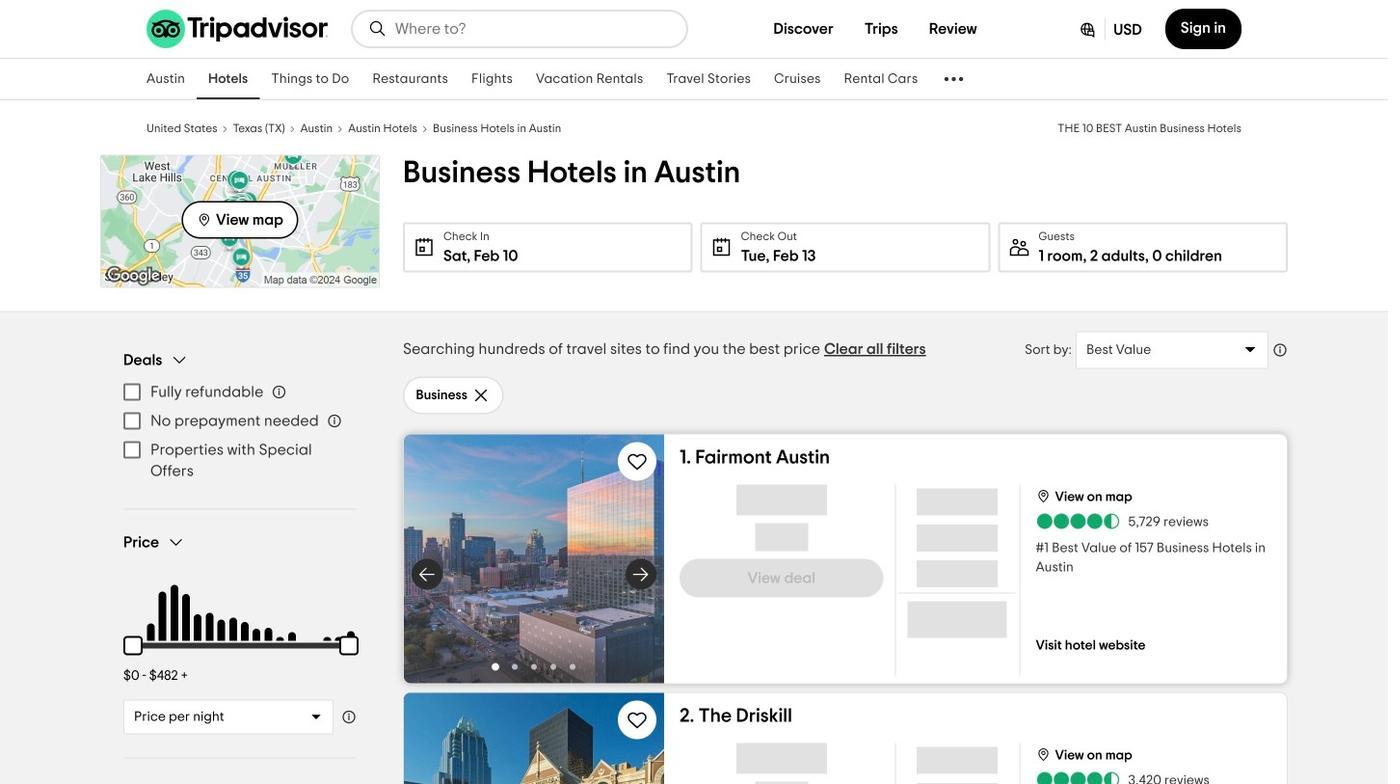 Task type: describe. For each thing, give the bounding box(es) containing it.
fairmont austin downtown view image
[[404, 434, 664, 683]]

next photo image
[[632, 565, 651, 584]]

carousel of images figure
[[404, 434, 664, 683]]

search image
[[368, 19, 388, 39]]

0 vertical spatial group
[[123, 351, 357, 486]]

2 save to a trip image from the top
[[626, 708, 649, 732]]

minimum price slider
[[112, 624, 154, 667]]

tripadvisor image
[[147, 10, 328, 48]]

1 save to a trip image from the top
[[626, 450, 649, 473]]

4.5 of 5 bubbles. 3,420 reviews element
[[1036, 770, 1210, 784]]



Task type: vqa. For each thing, say whether or not it's contained in the screenshot.
Vacation
no



Task type: locate. For each thing, give the bounding box(es) containing it.
previous photo image
[[418, 565, 437, 584]]

maximum price slider
[[328, 624, 370, 667]]

4.5 of 5 bubbles. 5,729 reviews element
[[1036, 512, 1209, 531]]

group
[[123, 351, 357, 486], [112, 533, 370, 734]]

1 vertical spatial save to a trip image
[[626, 708, 649, 732]]

exterior image
[[404, 693, 664, 784]]

menu
[[123, 378, 357, 486]]

0 vertical spatial save to a trip image
[[626, 450, 649, 473]]

Search search field
[[395, 20, 671, 38]]

1 vertical spatial group
[[112, 533, 370, 734]]

None search field
[[353, 12, 687, 46]]

save to a trip image
[[626, 450, 649, 473], [626, 708, 649, 732]]



